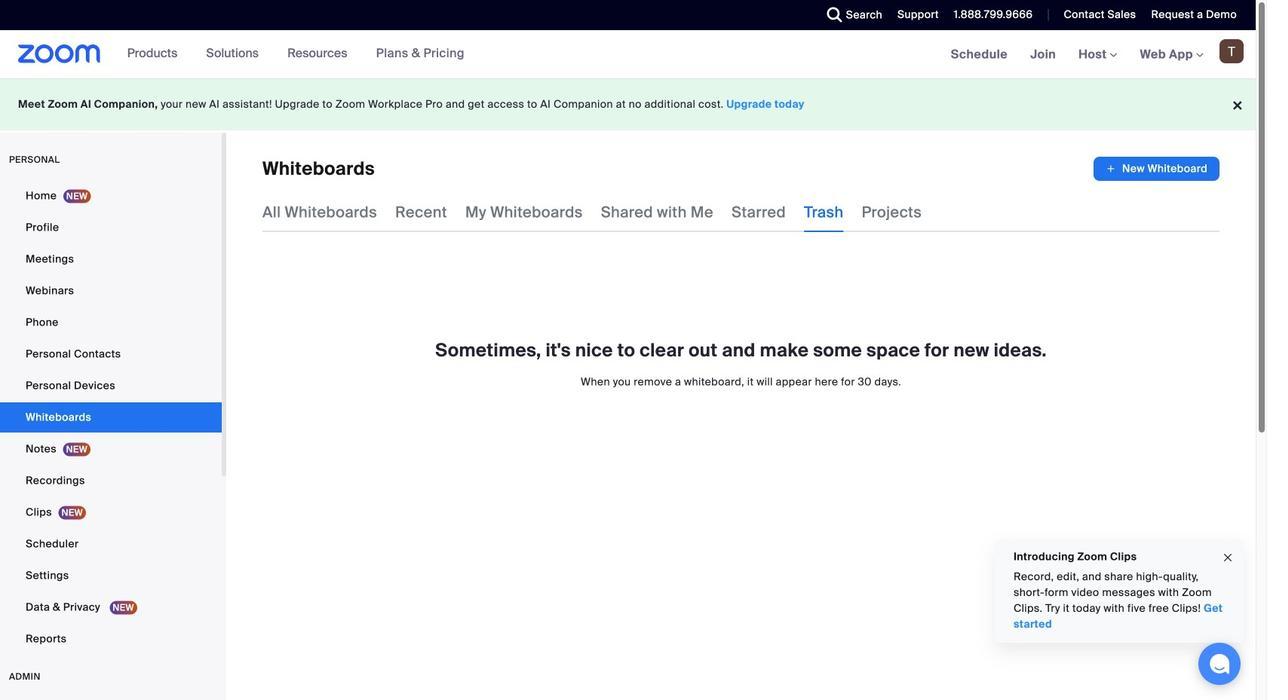 Task type: vqa. For each thing, say whether or not it's contained in the screenshot.
middle Chat
no



Task type: describe. For each thing, give the bounding box(es) containing it.
meetings navigation
[[940, 30, 1256, 80]]

personal menu menu
[[0, 181, 222, 656]]

tabs of all whiteboard page tab list
[[263, 193, 922, 232]]

add image
[[1106, 161, 1116, 177]]

close image
[[1222, 550, 1234, 567]]



Task type: locate. For each thing, give the bounding box(es) containing it.
footer
[[0, 78, 1256, 131]]

open chat image
[[1209, 654, 1231, 675]]

profile picture image
[[1220, 39, 1244, 63]]

banner
[[0, 30, 1256, 80]]

zoom logo image
[[18, 45, 101, 63]]

application
[[1094, 157, 1220, 181]]

product information navigation
[[101, 30, 476, 78]]



